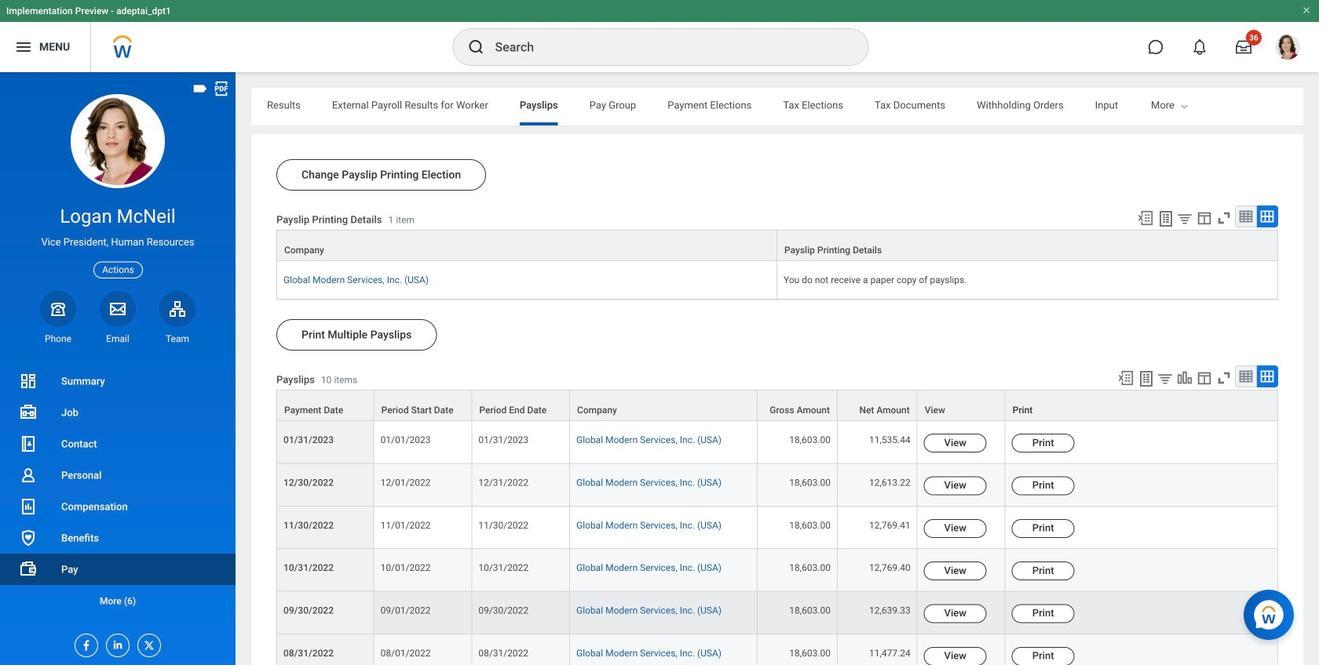 Task type: vqa. For each thing, say whether or not it's contained in the screenshot.
row
yes



Task type: locate. For each thing, give the bounding box(es) containing it.
9 row from the top
[[276, 635, 1278, 666]]

select to filter grid data image right export to worksheets icon on the top of page
[[1176, 210, 1194, 227]]

team logan mcneil element
[[159, 333, 196, 345]]

export to worksheets image
[[1157, 210, 1176, 229]]

tag image
[[192, 80, 209, 97]]

3 row from the top
[[276, 390, 1278, 422]]

2 fullscreen image from the top
[[1216, 370, 1233, 387]]

column header
[[276, 230, 777, 262]]

export to excel image
[[1137, 210, 1154, 227], [1117, 370, 1135, 387]]

view team image
[[168, 300, 187, 319]]

benefits image
[[19, 529, 38, 548]]

banner
[[0, 0, 1319, 72]]

table image
[[1238, 209, 1254, 225]]

pay image
[[19, 561, 38, 580]]

0 vertical spatial fullscreen image
[[1216, 210, 1233, 227]]

export to excel image left export to worksheets image
[[1117, 370, 1135, 387]]

0 horizontal spatial export to excel image
[[1117, 370, 1135, 387]]

1 vertical spatial select to filter grid data image
[[1157, 371, 1174, 387]]

1 vertical spatial fullscreen image
[[1216, 370, 1233, 387]]

1 row from the top
[[276, 230, 1278, 262]]

1 horizontal spatial export to excel image
[[1137, 210, 1154, 227]]

6 row from the top
[[276, 507, 1278, 550]]

1 expand table image from the top
[[1260, 209, 1275, 225]]

tab list
[[251, 88, 1319, 126]]

compensation image
[[19, 498, 38, 517]]

toolbar
[[1130, 206, 1278, 230], [1110, 366, 1278, 390]]

phone image
[[47, 300, 69, 319]]

2 expand table image from the top
[[1260, 369, 1275, 385]]

facebook image
[[75, 635, 93, 653]]

select to filter grid data image
[[1176, 210, 1194, 227], [1157, 371, 1174, 387]]

list
[[0, 366, 236, 617]]

2 row from the top
[[276, 262, 1278, 300]]

expand table image right table image
[[1260, 209, 1275, 225]]

contact image
[[19, 435, 38, 454]]

x image
[[138, 635, 155, 653]]

summary image
[[19, 372, 38, 391]]

0 vertical spatial select to filter grid data image
[[1176, 210, 1194, 227]]

select to filter grid data image right export to worksheets image
[[1157, 371, 1174, 387]]

5 row from the top
[[276, 464, 1278, 507]]

fullscreen image right click to view/edit grid preferences image
[[1216, 370, 1233, 387]]

0 horizontal spatial select to filter grid data image
[[1157, 371, 1174, 387]]

export to excel image for export to worksheets icon on the top of page
[[1137, 210, 1154, 227]]

0 vertical spatial expand table image
[[1260, 209, 1275, 225]]

click to view/edit grid preferences image
[[1196, 210, 1213, 227]]

1 vertical spatial export to excel image
[[1117, 370, 1135, 387]]

profile logan mcneil image
[[1275, 35, 1300, 63]]

1 horizontal spatial select to filter grid data image
[[1176, 210, 1194, 227]]

row
[[276, 230, 1278, 262], [276, 262, 1278, 300], [276, 390, 1278, 422], [276, 422, 1278, 464], [276, 464, 1278, 507], [276, 507, 1278, 550], [276, 550, 1278, 592], [276, 592, 1278, 635], [276, 635, 1278, 666]]

email logan mcneil element
[[100, 333, 136, 345]]

1 vertical spatial expand table image
[[1260, 369, 1275, 385]]

expand table image right table icon on the right bottom of the page
[[1260, 369, 1275, 385]]

1 vertical spatial toolbar
[[1110, 366, 1278, 390]]

expand table image
[[1260, 209, 1275, 225], [1260, 369, 1275, 385]]

export to excel image left export to worksheets icon on the top of page
[[1137, 210, 1154, 227]]

fullscreen image right click to view/edit grid preferences icon
[[1216, 210, 1233, 227]]

fullscreen image
[[1216, 210, 1233, 227], [1216, 370, 1233, 387]]

0 vertical spatial export to excel image
[[1137, 210, 1154, 227]]

Search Workday  search field
[[495, 30, 836, 64]]



Task type: describe. For each thing, give the bounding box(es) containing it.
expand table image for table image
[[1260, 209, 1275, 225]]

search image
[[467, 38, 486, 57]]

expand table image for table icon on the right bottom of the page
[[1260, 369, 1275, 385]]

8 row from the top
[[276, 592, 1278, 635]]

phone logan mcneil element
[[40, 333, 76, 345]]

notifications large image
[[1192, 39, 1208, 55]]

4 row from the top
[[276, 422, 1278, 464]]

inbox large image
[[1236, 39, 1252, 55]]

select to filter grid data image for export to worksheets image
[[1157, 371, 1174, 387]]

export to worksheets image
[[1137, 370, 1156, 389]]

job image
[[19, 404, 38, 422]]

0 vertical spatial toolbar
[[1130, 206, 1278, 230]]

table image
[[1238, 369, 1254, 385]]

linkedin image
[[107, 635, 124, 652]]

mail image
[[108, 300, 127, 319]]

select to filter grid data image for export to worksheets icon on the top of page
[[1176, 210, 1194, 227]]

7 row from the top
[[276, 550, 1278, 592]]

justify image
[[14, 38, 33, 57]]

navigation pane region
[[0, 72, 236, 666]]

close environment banner image
[[1302, 5, 1311, 15]]

view printable version (pdf) image
[[213, 80, 230, 97]]

1 fullscreen image from the top
[[1216, 210, 1233, 227]]

personal image
[[19, 466, 38, 485]]

click to view/edit grid preferences image
[[1196, 370, 1213, 387]]

export to excel image for export to worksheets image
[[1117, 370, 1135, 387]]



